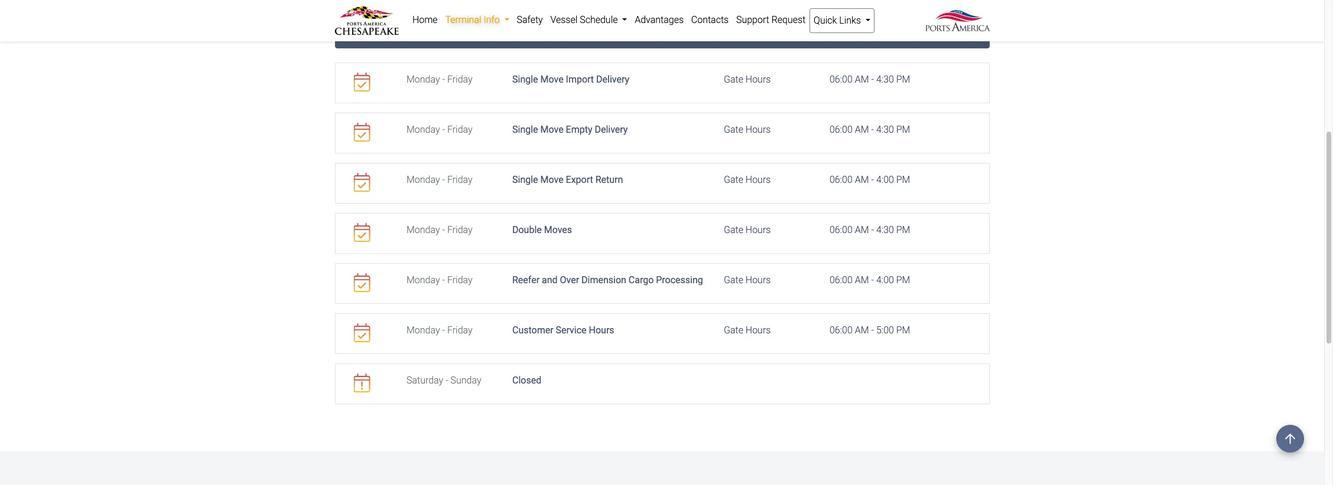 Task type: describe. For each thing, give the bounding box(es) containing it.
06:00 am - 5:00 pm
[[830, 325, 911, 336]]

visit
[[385, 12, 402, 23]]

monday for customer service hours
[[407, 325, 440, 336]]

monday - friday for single move empty delivery
[[407, 124, 473, 135]]

3 06:00 am - 4:30 pm from the top
[[830, 224, 911, 236]]

terminal info
[[445, 14, 502, 25]]

arrow alt to bottom image
[[940, 9, 947, 17]]

gate for reefer and over dimension cargo processing
[[724, 275, 744, 286]]

double moves
[[513, 224, 572, 236]]

move for empty
[[541, 124, 564, 135]]

over
[[560, 275, 579, 286]]

06:00 for single move empty delivery
[[830, 124, 853, 135]]

monday - friday for reefer and over dimension cargo processing
[[407, 275, 473, 286]]

for
[[621, 12, 632, 23]]

hours for single move export return
[[746, 174, 771, 185]]

1 horizontal spatial holiday
[[863, 9, 894, 18]]

empty
[[566, 124, 593, 135]]

hours for double moves
[[746, 224, 771, 236]]

page and check holiday schedule for the latest updates.
[[353, 12, 648, 37]]

reefer
[[513, 275, 540, 286]]

delivery for single move empty delivery
[[595, 124, 628, 135]]

single move export return
[[513, 174, 623, 185]]

messages
[[434, 12, 477, 23]]

monday for double moves
[[407, 224, 440, 236]]

am for reefer and over dimension cargo processing
[[855, 275, 869, 286]]

links
[[840, 15, 861, 26]]

monday - friday for double moves
[[407, 224, 473, 236]]

single for single move import delivery
[[513, 74, 538, 85]]

support
[[737, 14, 770, 25]]

closed
[[513, 375, 542, 386]]

gate for single move import delivery
[[724, 74, 744, 85]]

hours for customer service hours
[[746, 325, 771, 336]]

home
[[413, 14, 438, 25]]

am for customer service hours
[[855, 325, 869, 336]]

gate for customer service hours
[[724, 325, 744, 336]]

monday for reefer and over dimension cargo processing
[[407, 275, 440, 286]]

pm for double moves
[[897, 224, 911, 236]]

double
[[513, 224, 542, 236]]

single for single move empty delivery
[[513, 124, 538, 135]]

updates.
[[378, 26, 414, 37]]

sunday
[[451, 375, 482, 386]]

quick links
[[814, 15, 864, 26]]

please,
[[353, 12, 383, 23]]

dimension
[[582, 275, 627, 286]]

monday for single move export return
[[407, 174, 440, 185]]

please, visit urgent messages
[[353, 12, 477, 23]]

terminal info link
[[442, 8, 513, 32]]

advantages link
[[631, 8, 688, 32]]

monday - friday for customer service hours
[[407, 325, 473, 336]]

go to top image
[[1277, 426, 1305, 453]]

gate hours for customer service hours
[[724, 325, 771, 336]]

06:00 am - 4:30 pm for import
[[830, 74, 911, 85]]

vessel schedule
[[551, 14, 620, 25]]

request
[[772, 14, 806, 25]]

processing
[[656, 275, 703, 286]]

check
[[520, 12, 545, 23]]

gate for single move export return
[[724, 174, 744, 185]]

terminal
[[445, 14, 482, 25]]

quick
[[814, 15, 837, 26]]

pm for single move import delivery
[[897, 74, 911, 85]]

4:30 for import
[[877, 74, 894, 85]]

return
[[596, 174, 623, 185]]

5:00
[[877, 325, 894, 336]]

info
[[484, 14, 500, 25]]

gate hours for double moves
[[724, 224, 771, 236]]

friday for reefer and over dimension cargo processing
[[447, 275, 473, 286]]

hours for single move import delivery
[[746, 74, 771, 85]]

vessel
[[551, 14, 578, 25]]

customer service hours
[[513, 325, 615, 336]]



Task type: locate. For each thing, give the bounding box(es) containing it.
gate for single move empty delivery
[[724, 124, 744, 135]]

0 vertical spatial single
[[513, 74, 538, 85]]

delivery for single move import delivery
[[596, 74, 630, 85]]

1 single from the top
[[513, 74, 538, 85]]

am for single move export return
[[855, 174, 869, 185]]

home link
[[409, 8, 442, 32]]

pm for customer service hours
[[897, 325, 911, 336]]

single left import
[[513, 74, 538, 85]]

gate hours for single move empty delivery
[[724, 124, 771, 135]]

6 06:00 from the top
[[830, 325, 853, 336]]

gate hours
[[724, 74, 771, 85], [724, 124, 771, 135], [724, 174, 771, 185], [724, 224, 771, 236], [724, 275, 771, 286], [724, 325, 771, 336]]

6 friday from the top
[[447, 325, 473, 336]]

the
[[635, 12, 648, 23]]

hours
[[746, 74, 771, 85], [746, 124, 771, 135], [746, 174, 771, 185], [746, 224, 771, 236], [746, 275, 771, 286], [589, 325, 615, 336], [746, 325, 771, 336]]

and right info
[[502, 12, 518, 23]]

and
[[502, 12, 518, 23], [542, 275, 558, 286]]

service
[[556, 325, 587, 336]]

reefer and over dimension cargo processing
[[513, 275, 703, 286]]

page
[[480, 12, 500, 23]]

5 friday from the top
[[447, 275, 473, 286]]

1 06:00 from the top
[[830, 74, 853, 85]]

0 vertical spatial and
[[502, 12, 518, 23]]

urgent
[[404, 12, 432, 23]]

4 pm from the top
[[897, 224, 911, 236]]

2 monday from the top
[[407, 124, 440, 135]]

5 am from the top
[[855, 275, 869, 286]]

06:00 for double moves
[[830, 224, 853, 236]]

6 gate from the top
[[724, 325, 744, 336]]

2 move from the top
[[541, 124, 564, 135]]

import
[[566, 74, 594, 85]]

single up the double
[[513, 174, 538, 185]]

friday for single move export return
[[447, 174, 473, 185]]

single move empty delivery
[[513, 124, 628, 135]]

0 horizontal spatial and
[[502, 12, 518, 23]]

4:30 for empty
[[877, 124, 894, 135]]

0 vertical spatial delivery
[[596, 74, 630, 85]]

06:00 am - 4:30 pm
[[830, 74, 911, 85], [830, 124, 911, 135], [830, 224, 911, 236]]

06:00 for single move import delivery
[[830, 74, 853, 85]]

0 vertical spatial 4:00
[[877, 174, 894, 185]]

safety
[[517, 14, 543, 25]]

4:30
[[877, 74, 894, 85], [877, 124, 894, 135], [877, 224, 894, 236]]

hours for reefer and over dimension cargo processing
[[746, 275, 771, 286]]

move left the empty in the top of the page
[[541, 124, 564, 135]]

schedule for holiday schedule
[[896, 9, 934, 18]]

advantages
[[635, 14, 684, 25]]

safety link
[[513, 8, 547, 32]]

1 vertical spatial move
[[541, 124, 564, 135]]

1 vertical spatial single
[[513, 124, 538, 135]]

move for import
[[541, 74, 564, 85]]

quick links link
[[810, 8, 875, 33]]

holiday schedule
[[863, 9, 935, 18]]

new
[[843, 10, 856, 16]]

customer
[[513, 325, 554, 336]]

am for double moves
[[855, 224, 869, 236]]

1 gate from the top
[[724, 74, 744, 85]]

am for single move import delivery
[[855, 74, 869, 85]]

schedule inside page and check holiday schedule for the latest updates.
[[580, 12, 618, 23]]

1 vertical spatial 4:30
[[877, 124, 894, 135]]

1 monday - friday from the top
[[407, 74, 473, 85]]

single for single move export return
[[513, 174, 538, 185]]

vessel schedule link
[[547, 8, 631, 32]]

3 pm from the top
[[897, 174, 911, 185]]

0 vertical spatial 4:30
[[877, 74, 894, 85]]

1 4:00 from the top
[[877, 174, 894, 185]]

4 monday from the top
[[407, 224, 440, 236]]

monday
[[407, 74, 440, 85], [407, 124, 440, 135], [407, 174, 440, 185], [407, 224, 440, 236], [407, 275, 440, 286], [407, 325, 440, 336]]

06:00 for customer service hours
[[830, 325, 853, 336]]

contacts link
[[688, 8, 733, 32]]

5 gate from the top
[[724, 275, 744, 286]]

1 4:30 from the top
[[877, 74, 894, 85]]

export
[[566, 174, 593, 185]]

gate hours for single move export return
[[724, 174, 771, 185]]

1 vertical spatial delivery
[[595, 124, 628, 135]]

06:00 for single move export return
[[830, 174, 853, 185]]

tab panel containing please, visit
[[335, 0, 990, 405]]

move for export
[[541, 174, 564, 185]]

support request
[[737, 14, 806, 25]]

pm for reefer and over dimension cargo processing
[[897, 275, 911, 286]]

1 vertical spatial 06:00 am - 4:00 pm
[[830, 275, 911, 286]]

5 06:00 from the top
[[830, 275, 853, 286]]

move left import
[[541, 74, 564, 85]]

holiday right new on the top right of the page
[[863, 9, 894, 18]]

moves
[[544, 224, 572, 236]]

06:00 am - 4:30 pm for empty
[[830, 124, 911, 135]]

monday for single move empty delivery
[[407, 124, 440, 135]]

3 am from the top
[[855, 174, 869, 185]]

0 vertical spatial move
[[541, 74, 564, 85]]

1 vertical spatial 4:00
[[877, 275, 894, 286]]

4:00
[[877, 174, 894, 185], [877, 275, 894, 286]]

5 monday from the top
[[407, 275, 440, 286]]

3 4:30 from the top
[[877, 224, 894, 236]]

delivery right import
[[596, 74, 630, 85]]

2 gate hours from the top
[[724, 124, 771, 135]]

am for single move empty delivery
[[855, 124, 869, 135]]

3 single from the top
[[513, 174, 538, 185]]

2 4:00 from the top
[[877, 275, 894, 286]]

holiday
[[863, 9, 894, 18], [547, 12, 578, 23]]

holiday right check
[[547, 12, 578, 23]]

5 gate hours from the top
[[724, 275, 771, 286]]

1 vertical spatial 06:00 am - 4:30 pm
[[830, 124, 911, 135]]

4 gate hours from the top
[[724, 224, 771, 236]]

1 friday from the top
[[447, 74, 473, 85]]

-
[[442, 74, 445, 85], [872, 74, 874, 85], [442, 124, 445, 135], [872, 124, 874, 135], [442, 174, 445, 185], [872, 174, 874, 185], [442, 224, 445, 236], [872, 224, 874, 236], [442, 275, 445, 286], [872, 275, 874, 286], [442, 325, 445, 336], [872, 325, 874, 336], [446, 375, 448, 386]]

1 pm from the top
[[897, 74, 911, 85]]

pm
[[897, 74, 911, 85], [897, 124, 911, 135], [897, 174, 911, 185], [897, 224, 911, 236], [897, 275, 911, 286], [897, 325, 911, 336]]

friday for double moves
[[447, 224, 473, 236]]

and for page
[[502, 12, 518, 23]]

2 4:30 from the top
[[877, 124, 894, 135]]

4:00 for single move export return
[[877, 174, 894, 185]]

6 gate hours from the top
[[724, 325, 771, 336]]

1 06:00 am - 4:00 pm from the top
[[830, 174, 911, 185]]

friday
[[447, 74, 473, 85], [447, 124, 473, 135], [447, 174, 473, 185], [447, 224, 473, 236], [447, 275, 473, 286], [447, 325, 473, 336]]

2 am from the top
[[855, 124, 869, 135]]

gate
[[724, 74, 744, 85], [724, 124, 744, 135], [724, 174, 744, 185], [724, 224, 744, 236], [724, 275, 744, 286], [724, 325, 744, 336]]

2 vertical spatial single
[[513, 174, 538, 185]]

1 gate hours from the top
[[724, 74, 771, 85]]

2 vertical spatial move
[[541, 174, 564, 185]]

gate hours for single move import delivery
[[724, 74, 771, 85]]

1 monday from the top
[[407, 74, 440, 85]]

1 vertical spatial and
[[542, 275, 558, 286]]

schedule for vessel schedule
[[580, 14, 618, 25]]

0 horizontal spatial holiday
[[547, 12, 578, 23]]

move
[[541, 74, 564, 85], [541, 124, 564, 135], [541, 174, 564, 185]]

5 pm from the top
[[897, 275, 911, 286]]

saturday
[[407, 375, 443, 386]]

3 gate hours from the top
[[724, 174, 771, 185]]

2 06:00 am - 4:00 pm from the top
[[830, 275, 911, 286]]

pm for single move export return
[[897, 174, 911, 185]]

1 am from the top
[[855, 74, 869, 85]]

2 06:00 am - 4:30 pm from the top
[[830, 124, 911, 135]]

monday - friday
[[407, 74, 473, 85], [407, 124, 473, 135], [407, 174, 473, 185], [407, 224, 473, 236], [407, 275, 473, 286], [407, 325, 473, 336]]

gate for double moves
[[724, 224, 744, 236]]

friday for single move import delivery
[[447, 74, 473, 85]]

2 vertical spatial 4:30
[[877, 224, 894, 236]]

4 am from the top
[[855, 224, 869, 236]]

schedule
[[896, 9, 934, 18], [580, 12, 618, 23], [580, 14, 618, 25]]

4 friday from the top
[[447, 224, 473, 236]]

4 monday - friday from the top
[[407, 224, 473, 236]]

monday for single move import delivery
[[407, 74, 440, 85]]

3 gate from the top
[[724, 174, 744, 185]]

06:00 am - 4:00 pm for single move export return
[[830, 174, 911, 185]]

3 monday - friday from the top
[[407, 174, 473, 185]]

6 am from the top
[[855, 325, 869, 336]]

4 06:00 from the top
[[830, 224, 853, 236]]

1 06:00 am - 4:30 pm from the top
[[830, 74, 911, 85]]

2 pm from the top
[[897, 124, 911, 135]]

am
[[855, 74, 869, 85], [855, 124, 869, 135], [855, 174, 869, 185], [855, 224, 869, 236], [855, 275, 869, 286], [855, 325, 869, 336]]

3 monday from the top
[[407, 174, 440, 185]]

3 06:00 from the top
[[830, 174, 853, 185]]

1 move from the top
[[541, 74, 564, 85]]

2 vertical spatial 06:00 am - 4:30 pm
[[830, 224, 911, 236]]

monday - friday for single move import delivery
[[407, 74, 473, 85]]

single
[[513, 74, 538, 85], [513, 124, 538, 135], [513, 174, 538, 185]]

single left the empty in the top of the page
[[513, 124, 538, 135]]

2 friday from the top
[[447, 124, 473, 135]]

5 monday - friday from the top
[[407, 275, 473, 286]]

06:00 am - 4:00 pm for reefer and over dimension cargo processing
[[830, 275, 911, 286]]

friday for customer service hours
[[447, 325, 473, 336]]

2 monday - friday from the top
[[407, 124, 473, 135]]

0 vertical spatial 06:00 am - 4:30 pm
[[830, 74, 911, 85]]

latest
[[353, 26, 376, 37]]

6 monday from the top
[[407, 325, 440, 336]]

and left over at left bottom
[[542, 275, 558, 286]]

tab panel
[[335, 0, 990, 405]]

4 gate from the top
[[724, 224, 744, 236]]

6 monday - friday from the top
[[407, 325, 473, 336]]

holiday inside page and check holiday schedule for the latest updates.
[[547, 12, 578, 23]]

friday for single move empty delivery
[[447, 124, 473, 135]]

06:00
[[830, 74, 853, 85], [830, 124, 853, 135], [830, 174, 853, 185], [830, 224, 853, 236], [830, 275, 853, 286], [830, 325, 853, 336]]

4:00 for reefer and over dimension cargo processing
[[877, 275, 894, 286]]

and inside page and check holiday schedule for the latest updates.
[[502, 12, 518, 23]]

hours for single move empty delivery
[[746, 124, 771, 135]]

2 06:00 from the top
[[830, 124, 853, 135]]

06:00 am - 4:00 pm
[[830, 174, 911, 185], [830, 275, 911, 286]]

3 move from the top
[[541, 174, 564, 185]]

2 single from the top
[[513, 124, 538, 135]]

urgent messages link
[[404, 12, 477, 23]]

monday - friday for single move export return
[[407, 174, 473, 185]]

support request link
[[733, 8, 810, 32]]

single move import delivery
[[513, 74, 630, 85]]

0 vertical spatial 06:00 am - 4:00 pm
[[830, 174, 911, 185]]

gate hours for reefer and over dimension cargo processing
[[724, 275, 771, 286]]

saturday - sunday
[[407, 375, 482, 386]]

06:00 for reefer and over dimension cargo processing
[[830, 275, 853, 286]]

2 gate from the top
[[724, 124, 744, 135]]

delivery right the empty in the top of the page
[[595, 124, 628, 135]]

1 horizontal spatial and
[[542, 275, 558, 286]]

and for reefer
[[542, 275, 558, 286]]

3 friday from the top
[[447, 174, 473, 185]]

cargo
[[629, 275, 654, 286]]

contacts
[[692, 14, 729, 25]]

move left the "export"
[[541, 174, 564, 185]]

6 pm from the top
[[897, 325, 911, 336]]

delivery
[[596, 74, 630, 85], [595, 124, 628, 135]]

pm for single move empty delivery
[[897, 124, 911, 135]]



Task type: vqa. For each thing, say whether or not it's contained in the screenshot.
Have
no



